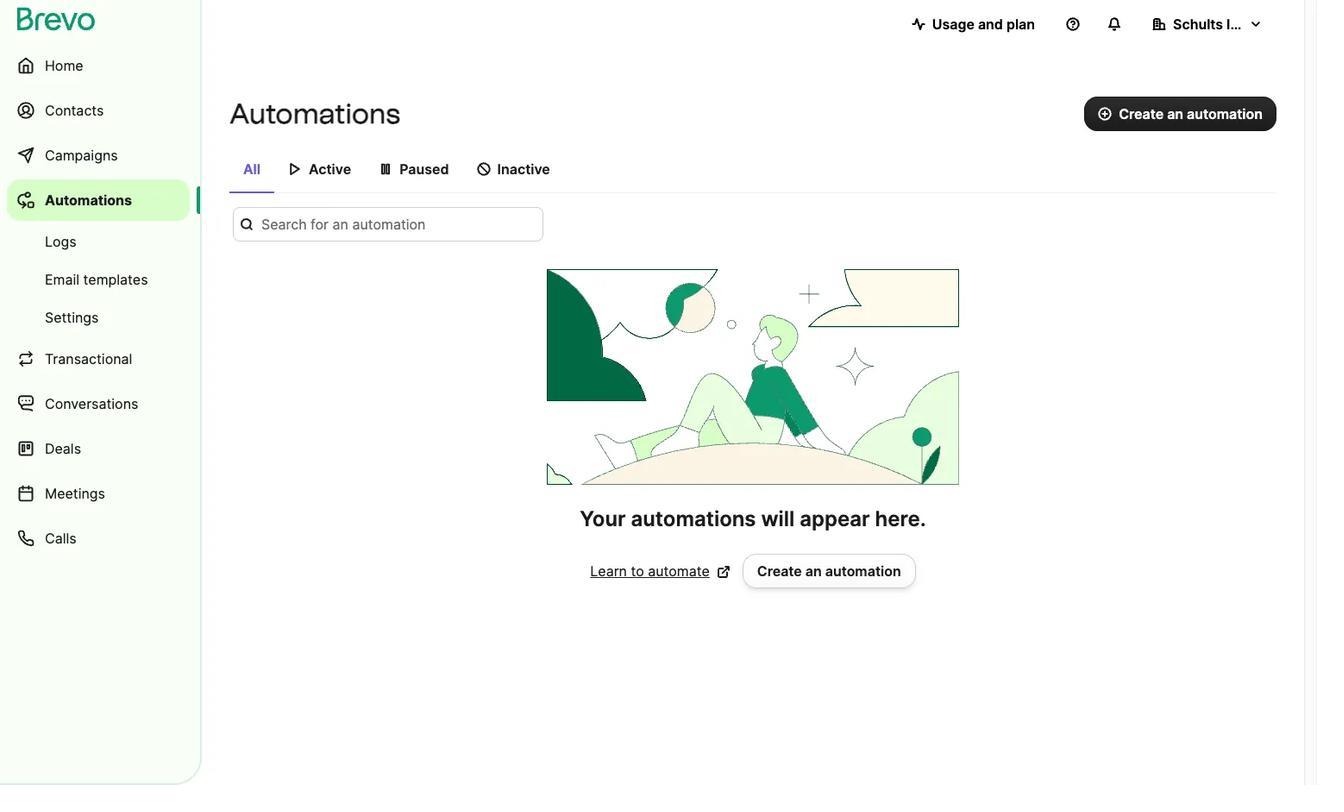 Task type: locate. For each thing, give the bounding box(es) containing it.
automations
[[230, 98, 401, 130], [45, 192, 132, 209]]

automation inside tab panel
[[826, 563, 902, 580]]

dxrbf image
[[477, 162, 491, 176]]

usage and plan button
[[898, 7, 1049, 41]]

active
[[309, 161, 351, 178]]

1 horizontal spatial an
[[1168, 105, 1184, 123]]

usage and plan
[[933, 16, 1036, 33]]

dxrbf image inside paused "link"
[[379, 162, 393, 176]]

1 vertical spatial automations
[[45, 192, 132, 209]]

create an automation button inside your automations will appear here. tab panel
[[743, 554, 916, 589]]

create an automation button
[[1085, 97, 1277, 131], [743, 554, 916, 589]]

0 horizontal spatial create an automation
[[758, 563, 902, 580]]

learn
[[591, 563, 627, 580]]

an
[[1168, 105, 1184, 123], [806, 563, 822, 580]]

dxrbf image
[[288, 162, 302, 176], [379, 162, 393, 176]]

settings link
[[7, 300, 190, 335]]

0 horizontal spatial dxrbf image
[[288, 162, 302, 176]]

create
[[1119, 105, 1164, 123], [758, 563, 802, 580]]

1 vertical spatial create an automation button
[[743, 554, 916, 589]]

0 horizontal spatial an
[[806, 563, 822, 580]]

contacts
[[45, 102, 104, 119]]

home
[[45, 57, 83, 74]]

meetings link
[[7, 473, 190, 514]]

1 vertical spatial create an automation
[[758, 563, 902, 580]]

your automations will appear here.
[[580, 507, 927, 532]]

campaigns
[[45, 147, 118, 164]]

create an automation inside your automations will appear here. tab panel
[[758, 563, 902, 580]]

0 horizontal spatial automation
[[826, 563, 902, 580]]

all link
[[230, 152, 274, 193]]

1 horizontal spatial create an automation button
[[1085, 97, 1277, 131]]

0 horizontal spatial create an automation button
[[743, 554, 916, 589]]

dxrbf image left the paused
[[379, 162, 393, 176]]

0 horizontal spatial automations
[[45, 192, 132, 209]]

automations
[[631, 507, 756, 532]]

workflow-list-search-input search field
[[233, 207, 544, 242]]

automations up logs link
[[45, 192, 132, 209]]

usage
[[933, 16, 975, 33]]

paused link
[[365, 152, 463, 192]]

1 vertical spatial automation
[[826, 563, 902, 580]]

0 vertical spatial automations
[[230, 98, 401, 130]]

email templates link
[[7, 262, 190, 297]]

create inside your automations will appear here. tab panel
[[758, 563, 802, 580]]

0 vertical spatial create an automation
[[1119, 105, 1263, 123]]

automations up active
[[230, 98, 401, 130]]

schults inc button
[[1139, 7, 1277, 41]]

tab list
[[230, 152, 1277, 193]]

contacts link
[[7, 90, 190, 131]]

tab list containing all
[[230, 152, 1277, 193]]

transactional link
[[7, 338, 190, 380]]

dxrbf image inside 'active' link
[[288, 162, 302, 176]]

learn to automate
[[591, 563, 710, 580]]

deals link
[[7, 428, 190, 469]]

create an automation
[[1119, 105, 1263, 123], [758, 563, 902, 580]]

plan
[[1007, 16, 1036, 33]]

0 vertical spatial create
[[1119, 105, 1164, 123]]

dxrbf image for active
[[288, 162, 302, 176]]

1 horizontal spatial automations
[[230, 98, 401, 130]]

1 horizontal spatial automation
[[1187, 105, 1263, 123]]

conversations
[[45, 395, 138, 412]]

automation
[[1187, 105, 1263, 123], [826, 563, 902, 580]]

1 vertical spatial create
[[758, 563, 802, 580]]

automations link
[[7, 179, 190, 221]]

an inside your automations will appear here. tab panel
[[806, 563, 822, 580]]

0 vertical spatial automation
[[1187, 105, 1263, 123]]

conversations link
[[7, 383, 190, 425]]

create an automation for create an automation button in the your automations will appear here. tab panel
[[758, 563, 902, 580]]

0 horizontal spatial create
[[758, 563, 802, 580]]

1 horizontal spatial create an automation
[[1119, 105, 1263, 123]]

learn to automate link
[[591, 561, 731, 582]]

2 dxrbf image from the left
[[379, 162, 393, 176]]

1 vertical spatial an
[[806, 563, 822, 580]]

dxrbf image left active
[[288, 162, 302, 176]]

1 horizontal spatial dxrbf image
[[379, 162, 393, 176]]

1 dxrbf image from the left
[[288, 162, 302, 176]]



Task type: vqa. For each thing, say whether or not it's contained in the screenshot.
in on the bottom of the page
no



Task type: describe. For each thing, give the bounding box(es) containing it.
email
[[45, 271, 79, 288]]

settings
[[45, 309, 99, 326]]

paused
[[400, 161, 449, 178]]

home link
[[7, 45, 190, 86]]

and
[[978, 16, 1004, 33]]

schults
[[1174, 16, 1224, 33]]

templates
[[83, 271, 148, 288]]

to
[[631, 563, 644, 580]]

1 horizontal spatial create
[[1119, 105, 1164, 123]]

calls
[[45, 530, 76, 547]]

schults inc
[[1174, 16, 1247, 33]]

your
[[580, 507, 626, 532]]

automate
[[648, 563, 710, 580]]

inactive link
[[463, 152, 564, 192]]

meetings
[[45, 485, 105, 502]]

deals
[[45, 440, 81, 457]]

0 vertical spatial create an automation button
[[1085, 97, 1277, 131]]

dxrbf image for paused
[[379, 162, 393, 176]]

logs link
[[7, 224, 190, 259]]

calls link
[[7, 518, 190, 559]]

create an automation for topmost create an automation button
[[1119, 105, 1263, 123]]

your automations will appear here. tab panel
[[230, 207, 1277, 589]]

appear
[[800, 507, 870, 532]]

logs
[[45, 233, 77, 250]]

campaigns link
[[7, 135, 190, 176]]

all
[[243, 161, 261, 178]]

will
[[762, 507, 795, 532]]

inc
[[1227, 16, 1247, 33]]

here.
[[876, 507, 927, 532]]

inactive
[[498, 161, 550, 178]]

0 vertical spatial an
[[1168, 105, 1184, 123]]

email templates
[[45, 271, 148, 288]]

active link
[[274, 152, 365, 192]]

transactional
[[45, 350, 132, 368]]



